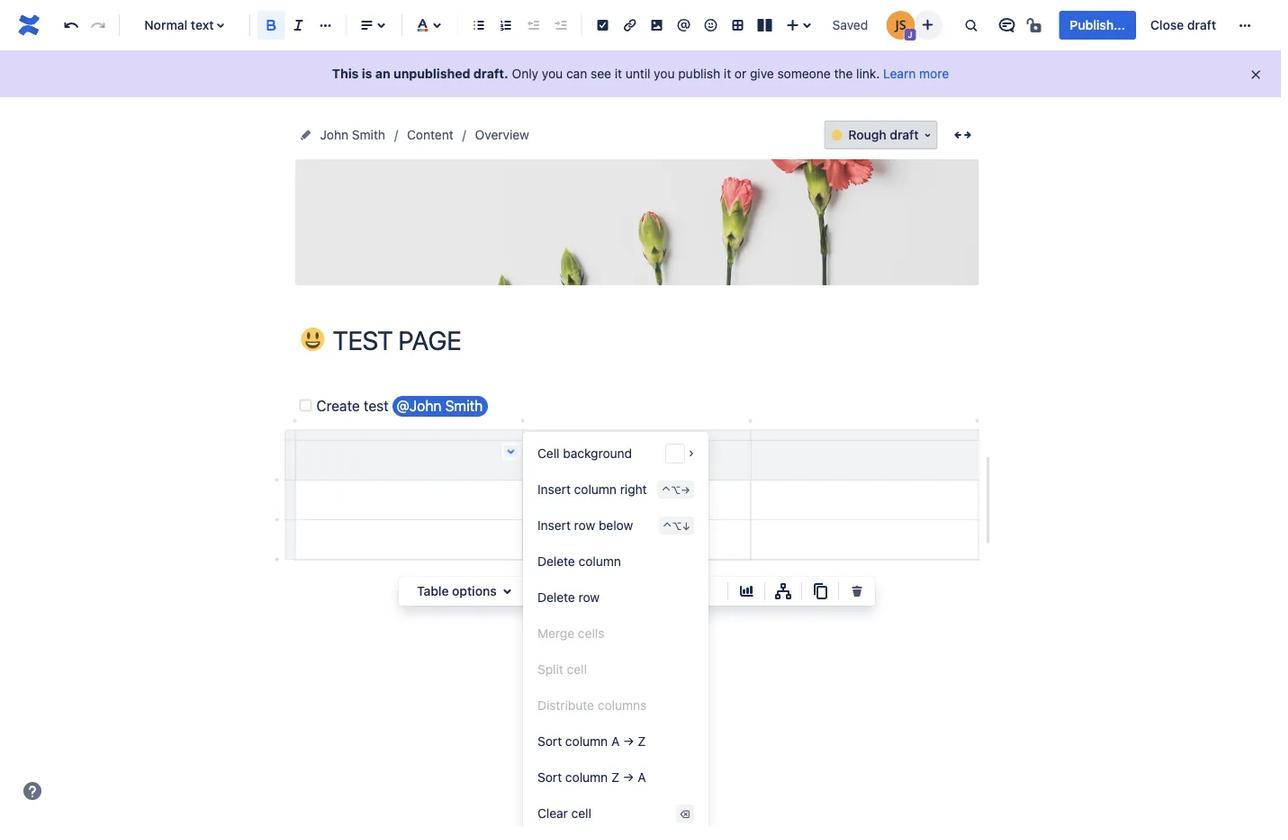 Task type: vqa. For each thing, say whether or not it's contained in the screenshot.
Insert's row
yes



Task type: describe. For each thing, give the bounding box(es) containing it.
or
[[735, 66, 747, 81]]

table
[[417, 584, 449, 599]]

john smith link
[[320, 124, 385, 146]]

Main content area, start typing to enter text. text field
[[284, 393, 992, 586]]

⌃⌥→
[[661, 483, 690, 496]]

smith inside main content area, start typing to enter text. text box
[[445, 397, 483, 414]]

remove image
[[846, 581, 868, 602]]

update
[[577, 230, 618, 244]]

⌫
[[680, 807, 690, 820]]

no restrictions image
[[1025, 14, 1046, 36]]

options
[[452, 584, 497, 599]]

link image
[[619, 14, 640, 36]]

john smith
[[320, 127, 385, 142]]

this
[[332, 66, 359, 81]]

see
[[591, 66, 611, 81]]

clear
[[537, 806, 568, 821]]

cell
[[537, 446, 559, 461]]

image
[[663, 230, 697, 244]]

redo ⌘⇧z image
[[87, 14, 109, 36]]

help image
[[22, 780, 43, 802]]

unpublished
[[394, 66, 470, 81]]

expand dropdown menu image
[[497, 581, 518, 602]]

table options
[[417, 584, 497, 599]]

normal text
[[144, 18, 214, 32]]

someone
[[777, 66, 831, 81]]

delete row
[[537, 590, 600, 605]]

more image
[[1234, 14, 1256, 36]]

john smith image
[[886, 11, 915, 40]]

Give this page a title text field
[[333, 326, 979, 356]]

columns
[[598, 698, 647, 713]]

draft.
[[473, 66, 508, 81]]

text
[[191, 18, 214, 32]]

layouts image
[[754, 14, 775, 36]]

content link
[[407, 124, 453, 146]]

learn more link
[[883, 66, 949, 81]]

chart image
[[735, 581, 757, 602]]

below
[[599, 518, 633, 533]]

confluence image
[[14, 11, 43, 40]]

delete column
[[537, 554, 621, 569]]

mention image
[[673, 14, 694, 36]]

row for delete
[[578, 590, 600, 605]]

clear cell
[[537, 806, 591, 821]]

is
[[362, 66, 372, 81]]

merge cells menu item
[[523, 616, 708, 652]]

saved
[[832, 18, 868, 32]]

confluence image
[[14, 11, 43, 40]]

publish
[[678, 66, 720, 81]]

invite to edit image
[[917, 14, 938, 36]]

menu containing cell background
[[523, 436, 708, 827]]

learn
[[883, 66, 916, 81]]

align left image
[[356, 14, 378, 36]]

distribute columns menu item
[[523, 688, 708, 724]]

delete for delete row
[[537, 590, 575, 605]]

split cell
[[537, 662, 587, 677]]

background
[[563, 446, 632, 461]]

cell background
[[537, 446, 632, 461]]

emoji image
[[700, 14, 721, 36]]

close draft button
[[1140, 11, 1227, 40]]

split
[[537, 662, 563, 677]]

action item image
[[592, 14, 613, 36]]

comment icon image
[[996, 14, 1018, 36]]

column for sort column z → a
[[565, 770, 608, 785]]

make page full-width image
[[952, 124, 974, 146]]

update header image button
[[572, 200, 702, 245]]

distribute columns
[[537, 698, 647, 713]]

@john
[[397, 397, 441, 414]]

insert for insert column right
[[537, 482, 571, 497]]

update header image
[[577, 230, 697, 244]]

numbered list ⌘⇧7 image
[[495, 14, 517, 36]]

header
[[621, 230, 660, 244]]

this is an unpublished draft. only you can see it until you publish it or give someone the link. learn more
[[332, 66, 949, 81]]

the
[[834, 66, 853, 81]]

delete for delete column
[[537, 554, 575, 569]]

split cell menu item
[[523, 652, 708, 688]]

table image
[[727, 14, 748, 36]]

test
[[364, 397, 389, 414]]

bullet list ⌘⇧8 image
[[468, 14, 490, 36]]

1 vertical spatial a
[[638, 770, 646, 785]]

insert for insert row below
[[537, 518, 571, 533]]

outdent ⇧tab image
[[522, 14, 544, 36]]

undo ⌘z image
[[60, 14, 82, 36]]

0 vertical spatial z
[[638, 734, 646, 749]]

2 you from the left
[[654, 66, 675, 81]]

merge cells
[[537, 626, 604, 641]]



Task type: locate. For each thing, give the bounding box(es) containing it.
0 vertical spatial delete
[[537, 554, 575, 569]]

a down distribute columns menu item
[[611, 734, 620, 749]]

column down insert row below
[[578, 554, 621, 569]]

overview
[[475, 127, 529, 142]]

indent tab image
[[549, 14, 571, 36]]

cell inside "menu item"
[[567, 662, 587, 677]]

add image, video, or file image
[[646, 14, 667, 36]]

delete
[[537, 554, 575, 569], [537, 590, 575, 605]]

0 vertical spatial →
[[623, 734, 634, 749]]

merge
[[537, 626, 574, 641]]

cell background image
[[691, 581, 713, 602]]

publish... button
[[1059, 11, 1136, 40]]

→ down the columns
[[623, 734, 634, 749]]

delete up delete row
[[537, 554, 575, 569]]

2 it from the left
[[724, 66, 731, 81]]

sort down distribute
[[537, 734, 562, 749]]

1 horizontal spatial a
[[638, 770, 646, 785]]

2 delete from the top
[[537, 590, 575, 605]]

close draft
[[1150, 18, 1216, 32]]

1 vertical spatial delete
[[537, 590, 575, 605]]

column down background
[[574, 482, 617, 497]]

1 horizontal spatial it
[[724, 66, 731, 81]]

0 horizontal spatial a
[[611, 734, 620, 749]]

row up cells
[[578, 590, 600, 605]]

publish...
[[1070, 18, 1125, 32]]

→ down sort column a → z
[[623, 770, 634, 785]]

normal
[[144, 18, 187, 32]]

link.
[[856, 66, 880, 81]]

menu
[[523, 436, 708, 827]]

manage connected data image
[[772, 581, 794, 602]]

0 vertical spatial row
[[574, 518, 595, 533]]

close
[[1150, 18, 1184, 32]]

⌃⌥↓
[[663, 519, 690, 532]]

0 vertical spatial cell
[[567, 662, 587, 677]]

sort column a → z
[[537, 734, 646, 749]]

insert up delete column
[[537, 518, 571, 533]]

right
[[620, 482, 647, 497]]

table options button
[[406, 581, 525, 602]]

you right until
[[654, 66, 675, 81]]

find and replace image
[[960, 14, 982, 36]]

cell right "clear"
[[571, 806, 591, 821]]

overview link
[[475, 124, 529, 146]]

only
[[512, 66, 538, 81]]

italic ⌘i image
[[288, 14, 309, 36]]

z down sort column a → z
[[611, 770, 619, 785]]

cells
[[578, 626, 604, 641]]

0 vertical spatial sort
[[537, 734, 562, 749]]

it right see
[[615, 66, 622, 81]]

1 delete from the top
[[537, 554, 575, 569]]

0 horizontal spatial smith
[[352, 127, 385, 142]]

sort for sort column z → a
[[537, 770, 562, 785]]

:smiley: image
[[301, 328, 325, 351], [301, 328, 325, 351]]

insert row below
[[537, 518, 633, 533]]

john
[[320, 127, 348, 142]]

sort up "clear"
[[537, 770, 562, 785]]

0 horizontal spatial it
[[615, 66, 622, 81]]

content
[[407, 127, 453, 142]]

1 it from the left
[[615, 66, 622, 81]]

1 sort from the top
[[537, 734, 562, 749]]

column for insert column right
[[574, 482, 617, 497]]

column for delete column
[[578, 554, 621, 569]]

cell for split cell
[[567, 662, 587, 677]]

bold ⌘b image
[[260, 14, 282, 36]]

insert
[[537, 482, 571, 497], [537, 518, 571, 533]]

0 vertical spatial insert
[[537, 482, 571, 497]]

1 horizontal spatial z
[[638, 734, 646, 749]]

copy image
[[809, 581, 831, 602]]

column up sort column z → a
[[565, 734, 608, 749]]

smith right john
[[352, 127, 385, 142]]

draft
[[1187, 18, 1216, 32]]

normal text button
[[127, 5, 242, 45]]

dismiss image
[[1249, 68, 1263, 82]]

sort for sort column a → z
[[537, 734, 562, 749]]

create
[[316, 397, 360, 414]]

cell right the split
[[567, 662, 587, 677]]

0 horizontal spatial you
[[542, 66, 563, 81]]

you left can
[[542, 66, 563, 81]]

1 you from the left
[[542, 66, 563, 81]]

a down sort column a → z
[[638, 770, 646, 785]]

0 vertical spatial a
[[611, 734, 620, 749]]

an
[[375, 66, 390, 81]]

2 insert from the top
[[537, 518, 571, 533]]

1 horizontal spatial smith
[[445, 397, 483, 414]]

sort column z → a
[[537, 770, 646, 785]]

sort
[[537, 734, 562, 749], [537, 770, 562, 785]]

1 vertical spatial sort
[[537, 770, 562, 785]]

0 vertical spatial smith
[[352, 127, 385, 142]]

smith
[[352, 127, 385, 142], [445, 397, 483, 414]]

move this page image
[[298, 128, 313, 142]]

give
[[750, 66, 774, 81]]

it
[[615, 66, 622, 81], [724, 66, 731, 81]]

1 vertical spatial z
[[611, 770, 619, 785]]

smith right @john
[[445, 397, 483, 414]]

delete up merge
[[537, 590, 575, 605]]

cell for clear cell
[[571, 806, 591, 821]]

a
[[611, 734, 620, 749], [638, 770, 646, 785]]

1 vertical spatial cell
[[571, 806, 591, 821]]

row
[[574, 518, 595, 533], [578, 590, 600, 605]]

1 horizontal spatial you
[[654, 66, 675, 81]]

z down the columns
[[638, 734, 646, 749]]

it left or
[[724, 66, 731, 81]]

column down sort column a → z
[[565, 770, 608, 785]]

until
[[625, 66, 650, 81]]

insert column right
[[537, 482, 647, 497]]

z
[[638, 734, 646, 749], [611, 770, 619, 785]]

distribute
[[537, 698, 594, 713]]

row left the below
[[574, 518, 595, 533]]

insert down the cell
[[537, 482, 571, 497]]

1 insert from the top
[[537, 482, 571, 497]]

→
[[623, 734, 634, 749], [623, 770, 634, 785]]

you
[[542, 66, 563, 81], [654, 66, 675, 81]]

0 horizontal spatial z
[[611, 770, 619, 785]]

column for sort column a → z
[[565, 734, 608, 749]]

create test @john smith
[[316, 397, 483, 414]]

1 vertical spatial row
[[578, 590, 600, 605]]

1 vertical spatial smith
[[445, 397, 483, 414]]

more
[[919, 66, 949, 81]]

2 sort from the top
[[537, 770, 562, 785]]

more formatting image
[[315, 14, 336, 36]]

cell
[[567, 662, 587, 677], [571, 806, 591, 821]]

column
[[574, 482, 617, 497], [578, 554, 621, 569], [565, 734, 608, 749], [565, 770, 608, 785]]

can
[[566, 66, 587, 81]]

row for insert
[[574, 518, 595, 533]]

→ for a
[[623, 734, 634, 749]]

→ for z
[[623, 770, 634, 785]]

1 vertical spatial →
[[623, 770, 634, 785]]

1 vertical spatial insert
[[537, 518, 571, 533]]



